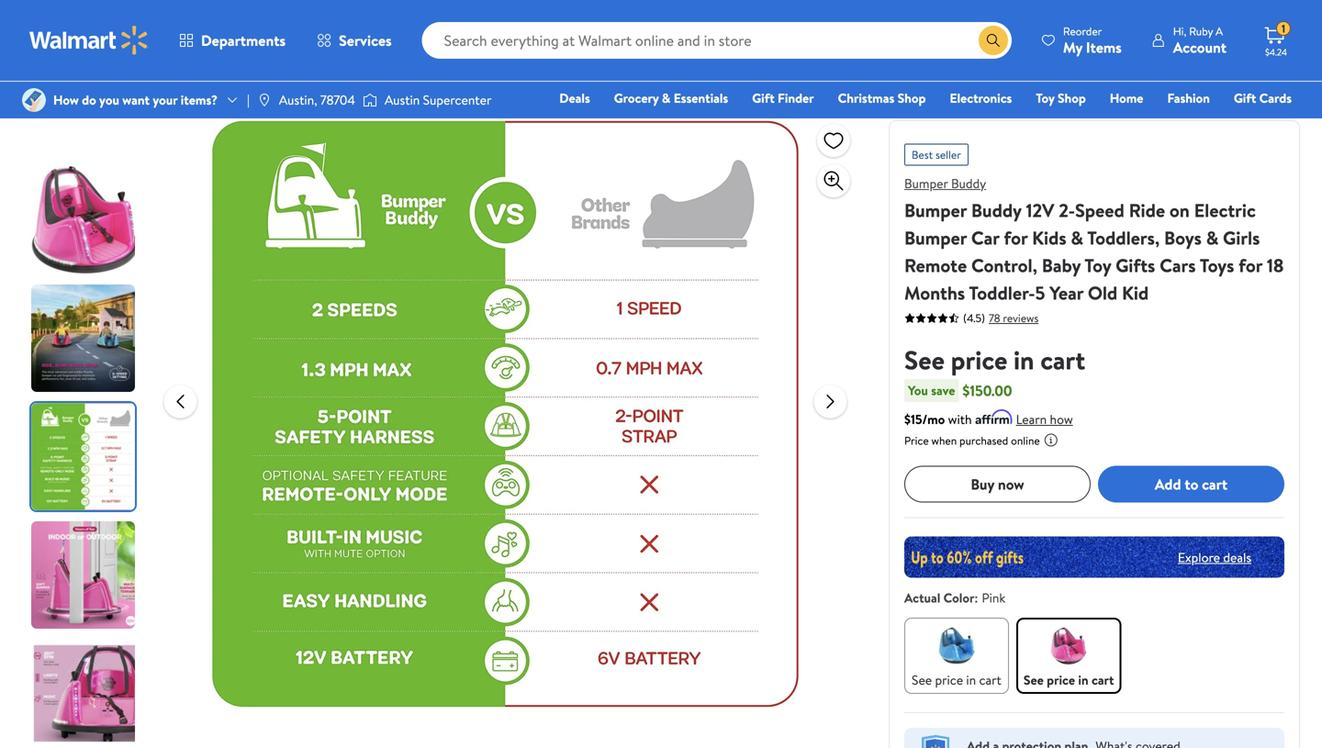 Task type: locate. For each thing, give the bounding box(es) containing it.
buddy
[[952, 175, 987, 192], [972, 197, 1022, 223]]

0 horizontal spatial gift
[[752, 89, 775, 107]]

0 vertical spatial bumper
[[905, 175, 948, 192]]

78 reviews link
[[986, 310, 1039, 326]]

toys right riding
[[176, 10, 200, 28]]

buy now
[[971, 474, 1025, 494]]

gift for cards
[[1234, 89, 1257, 107]]

purchased
[[960, 433, 1009, 449]]

3 bumper from the top
[[905, 225, 967, 251]]

:
[[975, 589, 979, 607]]

0 horizontal spatial see price in cart button
[[905, 618, 1009, 694]]

add
[[1155, 474, 1182, 494]]

grocery & essentials
[[614, 89, 729, 107]]

& right kids
[[1071, 225, 1084, 251]]

2 horizontal spatial  image
[[363, 91, 377, 109]]

previous media item image
[[169, 391, 192, 413]]

(4.5) 78 reviews
[[964, 310, 1039, 326]]

18
[[1267, 253, 1284, 278]]

0 vertical spatial buddy
[[952, 175, 987, 192]]

 image for austin supercenter
[[363, 91, 377, 109]]

1 vertical spatial toy
[[1085, 253, 1112, 278]]

with
[[949, 411, 972, 428]]

 image right '|'
[[257, 93, 272, 107]]

walmart+
[[1238, 115, 1292, 133]]

2 bumper from the top
[[905, 197, 967, 223]]

shop for christmas shop
[[898, 89, 926, 107]]

1 vertical spatial buddy
[[972, 197, 1022, 223]]

seller
[[936, 147, 962, 163]]

explore deals link
[[1171, 541, 1259, 574]]

in inside 'see price in cart you save $150.00'
[[1014, 342, 1035, 378]]

 image
[[22, 88, 46, 112], [363, 91, 377, 109], [257, 93, 272, 107]]

reorder
[[1064, 23, 1103, 39]]

toy shop
[[1036, 89, 1086, 107]]

austin,
[[279, 91, 317, 109]]

0 horizontal spatial shop
[[898, 89, 926, 107]]

learn how
[[1016, 411, 1073, 428]]

2 shop from the left
[[1058, 89, 1086, 107]]

1 horizontal spatial see price in cart
[[1024, 671, 1115, 689]]

1 horizontal spatial in
[[1014, 342, 1035, 378]]

ruby
[[1190, 23, 1214, 39]]

1 horizontal spatial see price in cart button
[[1017, 618, 1122, 694]]

months
[[905, 280, 966, 306]]

buy now button
[[905, 466, 1091, 503]]

& right bikes
[[126, 10, 135, 28]]

price
[[905, 433, 929, 449]]

1 horizontal spatial gift
[[1234, 89, 1257, 107]]

bumper down the best
[[905, 175, 948, 192]]

1
[[1282, 21, 1286, 36]]

 image left "how"
[[22, 88, 46, 112]]

home link
[[1102, 88, 1152, 108]]

gift left finder
[[752, 89, 775, 107]]

0 horizontal spatial for
[[1004, 225, 1028, 251]]

actual
[[905, 589, 941, 607]]

1 vertical spatial for
[[1239, 253, 1263, 278]]

0 horizontal spatial  image
[[22, 88, 46, 112]]

add to favorites list, bumper buddy 12v 2-speed ride on electric bumper car for kids & toddlers, boys & girls remote control, baby toy gifts cars toys for 18 months toddler-5 year old kid image
[[823, 129, 845, 152]]

see price in cart button
[[905, 618, 1009, 694], [1017, 618, 1122, 694]]

home
[[1110, 89, 1144, 107]]

essentials
[[674, 89, 729, 107]]

bumper buddy 12v 2-speed ride on electric bumper car for kids & toddlers, boys & girls remote control, baby toy gifts cars toys for 18 months toddler-5 year old kid - image 2 of 9 image
[[31, 285, 139, 392]]

gift inside gift cards registry
[[1234, 89, 1257, 107]]

registry
[[1081, 115, 1128, 133]]

toy
[[1036, 89, 1055, 107], [1085, 253, 1112, 278]]

price when purchased online
[[905, 433, 1040, 449]]

for left 18 on the top right of the page
[[1239, 253, 1263, 278]]

do
[[82, 91, 96, 109]]

kids' bikes & riding toys
[[66, 10, 200, 28]]

electric
[[1195, 197, 1256, 223]]

for up control,
[[1004, 225, 1028, 251]]

see price in cart you save $150.00
[[905, 342, 1086, 401]]

shop up registry
[[1058, 89, 1086, 107]]

control,
[[972, 253, 1038, 278]]

best seller
[[912, 147, 962, 163]]

grocery
[[614, 89, 659, 107]]

0 vertical spatial toys
[[176, 10, 200, 28]]

Search search field
[[422, 22, 1012, 59]]

on
[[1170, 197, 1190, 223]]

bumper up the remote
[[905, 225, 967, 251]]

reorder my items
[[1064, 23, 1122, 57]]

bumper down bumper buddy link
[[905, 197, 967, 223]]

gift left 'cards'
[[1234, 89, 1257, 107]]

cart
[[1041, 342, 1086, 378], [1202, 474, 1228, 494], [980, 671, 1002, 689], [1092, 671, 1115, 689]]

zoom image modal image
[[823, 170, 845, 192]]

hi,
[[1174, 23, 1187, 39]]

cars
[[1160, 253, 1196, 278]]

year
[[1050, 280, 1084, 306]]

2 horizontal spatial in
[[1079, 671, 1089, 689]]

0 vertical spatial toy
[[1036, 89, 1055, 107]]

1 see price in cart from the left
[[912, 671, 1002, 689]]

learn
[[1016, 411, 1047, 428]]

1 vertical spatial bumper
[[905, 197, 967, 223]]

1 horizontal spatial toys
[[1200, 253, 1235, 278]]

actual color list
[[901, 615, 1289, 698]]

now
[[998, 474, 1025, 494]]

christmas shop link
[[830, 88, 935, 108]]

1 vertical spatial toys
[[1200, 253, 1235, 278]]

how do you want your items?
[[53, 91, 218, 109]]

one debit
[[1152, 115, 1214, 133]]

for
[[1004, 225, 1028, 251], [1239, 253, 1263, 278]]

& left girls
[[1207, 225, 1219, 251]]

finder
[[778, 89, 814, 107]]

kids' bikes & riding toys link
[[66, 10, 200, 28]]

shop for toy shop
[[1058, 89, 1086, 107]]

1 horizontal spatial  image
[[257, 93, 272, 107]]

&
[[126, 10, 135, 28], [662, 89, 671, 107], [1071, 225, 1084, 251], [1207, 225, 1219, 251]]

gift cards registry
[[1081, 89, 1292, 133]]

bumper buddy 12v 2-speed ride on electric bumper car for kids & toddlers, boys & girls remote control, baby toy gifts cars toys for 18 months toddler-5 year old kid - image 4 of 9 image
[[31, 522, 139, 629]]

gift finder
[[752, 89, 814, 107]]

account
[[1174, 37, 1227, 57]]

austin, 78704
[[279, 91, 355, 109]]

$15/mo with
[[905, 411, 972, 428]]

services button
[[301, 18, 407, 62]]

buddy up car
[[972, 197, 1022, 223]]

pink
[[982, 589, 1006, 607]]

2 gift from the left
[[1234, 89, 1257, 107]]

old
[[1088, 280, 1118, 306]]

one
[[1152, 115, 1179, 133]]

& right grocery
[[662, 89, 671, 107]]

toys down girls
[[1200, 253, 1235, 278]]

buddy down seller
[[952, 175, 987, 192]]

registry link
[[1073, 114, 1136, 134]]

fashion
[[1168, 89, 1211, 107]]

 image right the 78704
[[363, 91, 377, 109]]

explore
[[1178, 549, 1221, 567]]

0 horizontal spatial see price in cart
[[912, 671, 1002, 689]]

bikes
[[94, 10, 123, 28]]

1 horizontal spatial toy
[[1085, 253, 1112, 278]]

$4.24
[[1266, 46, 1288, 58]]

toy inside bumper buddy bumper buddy 12v 2-speed ride on electric bumper car for kids & toddlers, boys & girls remote control, baby toy gifts cars toys for 18 months toddler-5 year old kid
[[1085, 253, 1112, 278]]

cart inside 'see price in cart you save $150.00'
[[1041, 342, 1086, 378]]

kids
[[1033, 225, 1067, 251]]

in
[[1014, 342, 1035, 378], [967, 671, 977, 689], [1079, 671, 1089, 689]]

2 vertical spatial bumper
[[905, 225, 967, 251]]

1 horizontal spatial shop
[[1058, 89, 1086, 107]]

1 shop from the left
[[898, 89, 926, 107]]

Walmart Site-Wide search field
[[422, 22, 1012, 59]]

online
[[1011, 433, 1040, 449]]

best
[[912, 147, 933, 163]]

bumper buddy link
[[905, 175, 987, 192]]

1 gift from the left
[[752, 89, 775, 107]]

shop right christmas
[[898, 89, 926, 107]]

up to sixty percent off deals. shop now. image
[[905, 537, 1285, 578]]

walmart+ link
[[1229, 114, 1301, 134]]

$150.00
[[963, 381, 1013, 401]]



Task type: vqa. For each thing, say whether or not it's contained in the screenshot.
the Toys
yes



Task type: describe. For each thing, give the bounding box(es) containing it.
search icon image
[[986, 33, 1001, 48]]

0 horizontal spatial in
[[967, 671, 977, 689]]

0 horizontal spatial toy
[[1036, 89, 1055, 107]]

12v
[[1026, 197, 1055, 223]]

to
[[1185, 474, 1199, 494]]

deals
[[1224, 549, 1252, 567]]

cart inside button
[[1202, 474, 1228, 494]]

2-
[[1059, 197, 1076, 223]]

gift finder link
[[744, 88, 823, 108]]

toddler-
[[969, 280, 1036, 306]]

baby
[[1042, 253, 1081, 278]]

boys
[[1165, 225, 1202, 251]]

gift for finder
[[752, 89, 775, 107]]

you
[[99, 91, 119, 109]]

1 horizontal spatial for
[[1239, 253, 1263, 278]]

toy shop link
[[1028, 88, 1095, 108]]

learn how button
[[1016, 410, 1073, 429]]

2 see price in cart from the left
[[1024, 671, 1115, 689]]

$15/mo
[[905, 411, 945, 428]]

items?
[[181, 91, 218, 109]]

bumper buddy 12v 2-speed ride on electric bumper car for kids & toddlers, boys & girls remote control, baby toy gifts cars toys for 18 months toddler-5 year old kid - image 5 of 9 image
[[31, 640, 139, 748]]

walmart image
[[29, 26, 149, 55]]

 image for austin, 78704
[[257, 93, 272, 107]]

car
[[972, 225, 1000, 251]]

color
[[944, 589, 975, 607]]

5
[[1036, 280, 1046, 306]]

78704
[[320, 91, 355, 109]]

hi, ruby a account
[[1174, 23, 1227, 57]]

services
[[339, 30, 392, 51]]

speed
[[1076, 197, 1125, 223]]

gifts
[[1116, 253, 1156, 278]]

want
[[122, 91, 150, 109]]

christmas shop
[[838, 89, 926, 107]]

electronics
[[950, 89, 1013, 107]]

0 vertical spatial for
[[1004, 225, 1028, 251]]

explore deals
[[1178, 549, 1252, 567]]

austin
[[385, 91, 420, 109]]

save
[[932, 382, 956, 400]]

bumper buddy 12v 2-speed ride on electric bumper car for kids & toddlers, boys & girls remote control, baby toy gifts cars toys for 18 months toddler-5 year old kid image
[[212, 120, 800, 708]]

1 see price in cart button from the left
[[905, 618, 1009, 694]]

departments
[[201, 30, 286, 51]]

bumper buddy bumper buddy 12v 2-speed ride on electric bumper car for kids & toddlers, boys & girls remote control, baby toy gifts cars toys for 18 months toddler-5 year old kid
[[905, 175, 1284, 306]]

0 horizontal spatial toys
[[176, 10, 200, 28]]

supercenter
[[423, 91, 492, 109]]

 image for how do you want your items?
[[22, 88, 46, 112]]

next media item image
[[820, 391, 842, 413]]

add to cart
[[1155, 474, 1228, 494]]

one debit link
[[1143, 114, 1222, 134]]

christmas
[[838, 89, 895, 107]]

toddlers,
[[1088, 225, 1160, 251]]

add to cart button
[[1099, 466, 1285, 503]]

toys inside bumper buddy bumper buddy 12v 2-speed ride on electric bumper car for kids & toddlers, boys & girls remote control, baby toy gifts cars toys for 18 months toddler-5 year old kid
[[1200, 253, 1235, 278]]

reviews
[[1003, 310, 1039, 326]]

actual color : pink
[[905, 589, 1006, 607]]

deals
[[560, 89, 590, 107]]

bumper buddy 12v 2-speed ride on electric bumper car for kids & toddlers, boys & girls remote control, baby toy gifts cars toys for 18 months toddler-5 year old kid - image 3 of 9 image
[[31, 403, 139, 511]]

remote
[[905, 253, 967, 278]]

(4.5)
[[964, 310, 986, 326]]

see inside 'see price in cart you save $150.00'
[[905, 342, 945, 378]]

departments button
[[163, 18, 301, 62]]

price inside 'see price in cart you save $150.00'
[[951, 342, 1008, 378]]

cards
[[1260, 89, 1292, 107]]

fashion link
[[1160, 88, 1219, 108]]

kids'
[[66, 10, 91, 28]]

gift cards link
[[1226, 88, 1301, 108]]

debit
[[1182, 115, 1214, 133]]

my
[[1064, 37, 1083, 57]]

kid
[[1122, 280, 1149, 306]]

2 see price in cart button from the left
[[1017, 618, 1122, 694]]

deals link
[[551, 88, 599, 108]]

how
[[53, 91, 79, 109]]

riding
[[138, 10, 173, 28]]

|
[[247, 91, 250, 109]]

a
[[1216, 23, 1224, 39]]

wpp logo image
[[919, 736, 953, 749]]

items
[[1087, 37, 1122, 57]]

buy
[[971, 474, 995, 494]]

legal information image
[[1044, 433, 1059, 448]]

your
[[153, 91, 178, 109]]

you
[[908, 382, 929, 400]]

when
[[932, 433, 957, 449]]

affirm image
[[976, 410, 1013, 424]]

bumper buddy 12v 2-speed ride on electric bumper car for kids & toddlers, boys & girls remote control, baby toy gifts cars toys for 18 months toddler-5 year old kid - image 1 of 9 image
[[31, 166, 139, 274]]

1 bumper from the top
[[905, 175, 948, 192]]

78
[[989, 310, 1001, 326]]

grocery & essentials link
[[606, 88, 737, 108]]

austin supercenter
[[385, 91, 492, 109]]

electronics link
[[942, 88, 1021, 108]]

girls
[[1224, 225, 1261, 251]]



